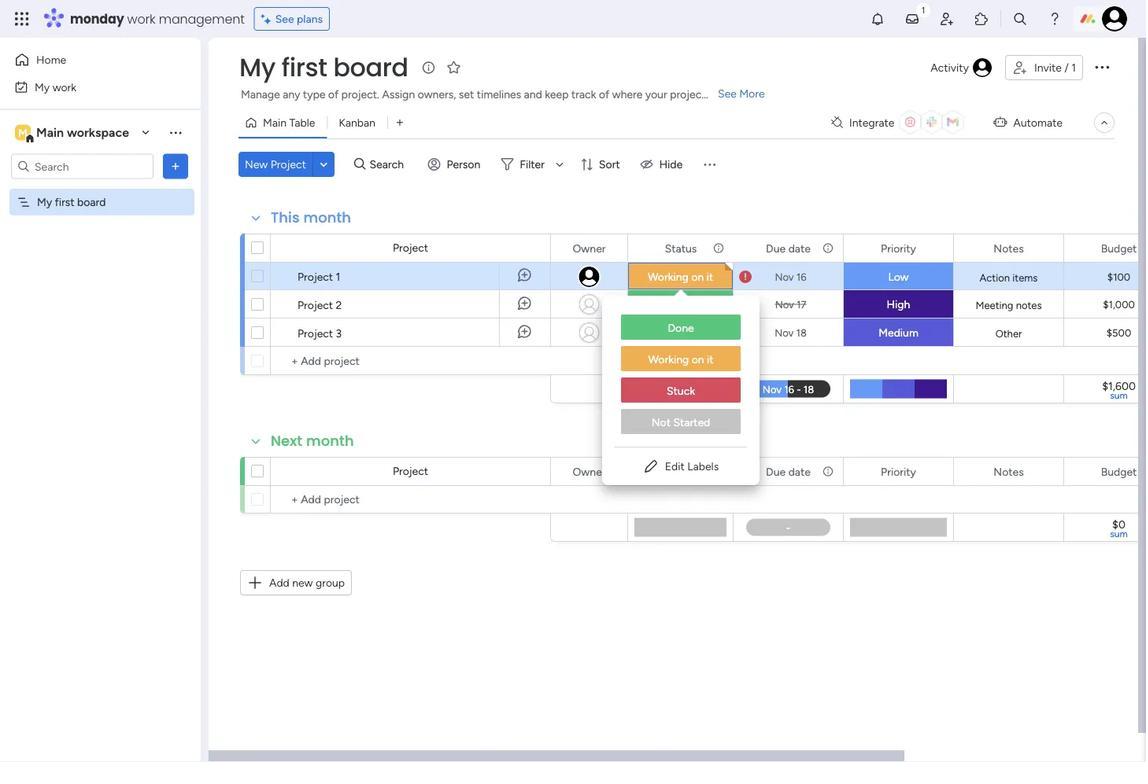 Task type: describe. For each thing, give the bounding box(es) containing it.
track
[[572, 88, 596, 101]]

budget for this month
[[1101, 242, 1137, 255]]

add new group
[[269, 577, 345, 590]]

sort button
[[574, 152, 630, 177]]

edit
[[665, 460, 685, 474]]

due for 1st due date field from the bottom
[[766, 465, 786, 479]]

add view image
[[397, 117, 403, 129]]

working on it inside option
[[648, 353, 714, 367]]

manage
[[241, 88, 280, 101]]

action
[[980, 272, 1010, 284]]

$100
[[1108, 271, 1131, 284]]

/
[[1065, 61, 1069, 74]]

workspace
[[67, 125, 129, 140]]

v2 overdue deadline image
[[739, 270, 752, 285]]

arrow down image
[[550, 155, 569, 174]]

list box containing done
[[602, 302, 760, 447]]

work for my
[[52, 80, 76, 94]]

high
[[887, 298, 910, 311]]

plans
[[297, 12, 323, 26]]

integrate
[[849, 116, 895, 130]]

month for this month
[[303, 208, 351, 228]]

1 image
[[916, 1, 931, 19]]

new
[[245, 158, 268, 171]]

invite / 1
[[1035, 61, 1076, 74]]

nov for nov 16
[[775, 271, 794, 283]]

project.
[[341, 88, 379, 101]]

Next month field
[[267, 431, 358, 452]]

1 horizontal spatial first
[[282, 50, 327, 85]]

1 owner field from the top
[[569, 240, 610, 257]]

my work button
[[9, 74, 169, 100]]

invite
[[1035, 61, 1062, 74]]

v2 done deadline image
[[739, 297, 752, 312]]

0 vertical spatial it
[[707, 270, 713, 284]]

first inside my first board list box
[[55, 196, 74, 209]]

new project
[[245, 158, 306, 171]]

it inside option
[[707, 353, 714, 367]]

autopilot image
[[994, 112, 1007, 132]]

project
[[670, 88, 706, 101]]

see more
[[718, 87, 765, 100]]

this month
[[271, 208, 351, 228]]

timelines
[[477, 88, 521, 101]]

2
[[336, 298, 342, 312]]

and
[[524, 88, 542, 101]]

nov for nov 18
[[775, 327, 794, 339]]

notes
[[1016, 299, 1042, 312]]

my inside button
[[35, 80, 50, 94]]

column information image
[[713, 466, 725, 478]]

project inside button
[[271, 158, 306, 171]]

notifications image
[[870, 11, 886, 27]]

monday
[[70, 10, 124, 28]]

1 notes field from the top
[[990, 240, 1028, 257]]

1 vertical spatial 1
[[336, 270, 340, 283]]

filter
[[520, 158, 545, 171]]

more
[[740, 87, 765, 100]]

2 priority from the top
[[881, 465, 916, 479]]

options image
[[1093, 57, 1112, 76]]

nov for nov 17
[[775, 298, 794, 311]]

items
[[1013, 272, 1038, 284]]

due date for 1st due date field from the bottom
[[766, 465, 811, 479]]

project 1
[[298, 270, 340, 283]]

budget for next month
[[1101, 465, 1137, 479]]

next
[[271, 431, 302, 452]]

main workspace
[[36, 125, 129, 140]]

v2 search image
[[354, 156, 366, 173]]

0 vertical spatial working
[[648, 270, 689, 284]]

project 3
[[298, 327, 342, 340]]

2 due date field from the top
[[762, 463, 815, 481]]

keep
[[545, 88, 569, 101]]

labels
[[688, 460, 719, 474]]

1 horizontal spatial board
[[333, 50, 408, 85]]

2 of from the left
[[599, 88, 610, 101]]

inbox image
[[905, 11, 920, 27]]

see for see more
[[718, 87, 737, 100]]

other
[[996, 328, 1022, 340]]

done inside "option"
[[668, 322, 694, 335]]

dapulse integrations image
[[831, 117, 843, 129]]

my work
[[35, 80, 76, 94]]

any
[[283, 88, 300, 101]]

1 stuck from the top
[[666, 326, 695, 340]]

not started option
[[621, 409, 741, 435]]

nov 17
[[775, 298, 807, 311]]

m
[[18, 126, 28, 139]]

My first board field
[[235, 50, 412, 85]]

due date for first due date field from the top of the page
[[766, 242, 811, 255]]

help image
[[1047, 11, 1063, 27]]

0 vertical spatial done
[[668, 298, 694, 311]]

stands.
[[709, 88, 744, 101]]

meeting
[[976, 299, 1014, 312]]

this
[[271, 208, 300, 228]]

1 of from the left
[[328, 88, 339, 101]]

see plans
[[275, 12, 323, 26]]

2 status from the top
[[665, 465, 697, 479]]

stuck option
[[621, 378, 741, 403]]

budget field for next month
[[1097, 463, 1141, 481]]

+ Add project text field
[[279, 352, 543, 371]]

16
[[797, 271, 807, 283]]

table
[[289, 116, 315, 130]]

filter button
[[495, 152, 569, 177]]

low
[[888, 270, 909, 284]]

owner for 1st 'owner' field
[[573, 242, 606, 255]]

kanban
[[339, 116, 376, 130]]

$0
[[1113, 518, 1126, 531]]

my up manage
[[239, 50, 275, 85]]

set
[[459, 88, 474, 101]]

workspace options image
[[168, 125, 183, 140]]

2 status field from the top
[[661, 463, 701, 481]]

3
[[336, 327, 342, 340]]

see plans button
[[254, 7, 330, 31]]

+ Add project text field
[[279, 491, 543, 509]]

show board description image
[[419, 60, 438, 76]]

work for monday
[[127, 10, 156, 28]]

type
[[303, 88, 326, 101]]

nov 16
[[775, 271, 807, 283]]

edit labels button
[[615, 454, 747, 479]]

medium
[[879, 326, 919, 340]]

17
[[797, 298, 807, 311]]

date for first due date field from the top of the page
[[789, 242, 811, 255]]

new project button
[[239, 152, 312, 177]]

$0 sum
[[1110, 518, 1128, 540]]

1 inside button
[[1072, 61, 1076, 74]]

Search in workspace field
[[33, 157, 131, 176]]

john smith image
[[1102, 6, 1127, 31]]



Task type: vqa. For each thing, say whether or not it's contained in the screenshot.
"someone"
no



Task type: locate. For each thing, give the bounding box(es) containing it.
1 vertical spatial due date
[[766, 465, 811, 479]]

assign
[[382, 88, 415, 101]]

0 vertical spatial status
[[665, 242, 697, 255]]

done option
[[621, 315, 741, 340]]

1 horizontal spatial 1
[[1072, 61, 1076, 74]]

0 horizontal spatial my first board
[[37, 196, 106, 209]]

1 status field from the top
[[661, 240, 701, 257]]

0 vertical spatial due date
[[766, 242, 811, 255]]

1 up the 2
[[336, 270, 340, 283]]

see left more
[[718, 87, 737, 100]]

month inside field
[[306, 431, 354, 452]]

on inside option
[[692, 353, 704, 367]]

0 vertical spatial owner field
[[569, 240, 610, 257]]

1 vertical spatial work
[[52, 80, 76, 94]]

activity
[[931, 61, 969, 74]]

nov left 16
[[775, 271, 794, 283]]

kanban button
[[327, 110, 387, 135]]

1 vertical spatial first
[[55, 196, 74, 209]]

owner
[[573, 242, 606, 255], [573, 465, 606, 479]]

$1,000
[[1103, 299, 1135, 311]]

2 date from the top
[[789, 465, 811, 479]]

board down search in workspace 'field'
[[77, 196, 106, 209]]

main table button
[[239, 110, 327, 135]]

see left plans
[[275, 12, 294, 26]]

date for 1st due date field from the bottom
[[789, 465, 811, 479]]

$1,600 sum
[[1102, 380, 1136, 402]]

2 owner from the top
[[573, 465, 606, 479]]

main table
[[263, 116, 315, 130]]

manage any type of project. assign owners, set timelines and keep track of where your project stands.
[[241, 88, 744, 101]]

angle down image
[[320, 159, 328, 170]]

new
[[292, 577, 313, 590]]

it left v2 overdue deadline image
[[707, 270, 713, 284]]

project
[[271, 158, 306, 171], [393, 241, 428, 255], [298, 270, 333, 283], [298, 298, 333, 312], [298, 327, 333, 340], [393, 465, 428, 478]]

0 vertical spatial due date field
[[762, 240, 815, 257]]

1 vertical spatial it
[[707, 353, 714, 367]]

working up stuck option
[[648, 353, 689, 367]]

budget up $0
[[1101, 465, 1137, 479]]

2 due from the top
[[766, 465, 786, 479]]

2 owner field from the top
[[569, 463, 610, 481]]

0 horizontal spatial of
[[328, 88, 339, 101]]

working on it up done "option"
[[648, 270, 713, 284]]

1 right / at the right top
[[1072, 61, 1076, 74]]

0 vertical spatial nov
[[775, 271, 794, 283]]

column information image
[[713, 242, 725, 255], [822, 242, 835, 255], [822, 466, 835, 478]]

first up the type
[[282, 50, 327, 85]]

1 vertical spatial budget
[[1101, 465, 1137, 479]]

main left table
[[263, 116, 287, 130]]

done up done "option"
[[668, 298, 694, 311]]

1 due from the top
[[766, 242, 786, 255]]

Budget field
[[1097, 240, 1141, 257], [1097, 463, 1141, 481]]

0 vertical spatial priority field
[[877, 240, 920, 257]]

working inside option
[[648, 353, 689, 367]]

see for see plans
[[275, 12, 294, 26]]

due date field right column information image
[[762, 463, 815, 481]]

of right the type
[[328, 88, 339, 101]]

0 vertical spatial status field
[[661, 240, 701, 257]]

where
[[612, 88, 643, 101]]

0 horizontal spatial see
[[275, 12, 294, 26]]

notes for 2nd notes field from the bottom of the page
[[994, 242, 1024, 255]]

board up project.
[[333, 50, 408, 85]]

search everything image
[[1013, 11, 1028, 27]]

on up stuck option
[[692, 353, 704, 367]]

working on it
[[648, 270, 713, 284], [648, 353, 714, 367]]

person button
[[422, 152, 490, 177]]

work right monday
[[127, 10, 156, 28]]

edit labels
[[665, 460, 719, 474]]

due date
[[766, 242, 811, 255], [766, 465, 811, 479]]

1 vertical spatial month
[[306, 431, 354, 452]]

18
[[796, 327, 807, 339]]

2 stuck from the top
[[667, 385, 695, 398]]

not
[[652, 416, 671, 430]]

month right next at the left bottom of the page
[[306, 431, 354, 452]]

add new group button
[[240, 571, 352, 596]]

0 vertical spatial priority
[[881, 242, 916, 255]]

3 nov from the top
[[775, 327, 794, 339]]

meeting notes
[[976, 299, 1042, 312]]

$1,600
[[1102, 380, 1136, 393]]

1 vertical spatial sum
[[1110, 529, 1128, 540]]

1 horizontal spatial of
[[599, 88, 610, 101]]

select product image
[[14, 11, 30, 27]]

on left v2 overdue deadline image
[[691, 270, 704, 284]]

work
[[127, 10, 156, 28], [52, 80, 76, 94]]

workspace image
[[15, 124, 31, 141]]

budget field up the $100
[[1097, 240, 1141, 257]]

1 horizontal spatial main
[[263, 116, 287, 130]]

activity button
[[925, 55, 999, 80]]

menu image
[[702, 157, 717, 172]]

2 on from the top
[[692, 353, 704, 367]]

Due date field
[[762, 240, 815, 257], [762, 463, 815, 481]]

nov left 18
[[775, 327, 794, 339]]

1 vertical spatial board
[[77, 196, 106, 209]]

Owner field
[[569, 240, 610, 257], [569, 463, 610, 481]]

budget up the $100
[[1101, 242, 1137, 255]]

my first board
[[239, 50, 408, 85], [37, 196, 106, 209]]

my first board inside list box
[[37, 196, 106, 209]]

status
[[665, 242, 697, 255], [665, 465, 697, 479]]

due right column information image
[[766, 465, 786, 479]]

1 vertical spatial stuck
[[667, 385, 695, 398]]

0 vertical spatial work
[[127, 10, 156, 28]]

group
[[316, 577, 345, 590]]

1 vertical spatial nov
[[775, 298, 794, 311]]

0 horizontal spatial first
[[55, 196, 74, 209]]

1 vertical spatial notes field
[[990, 463, 1028, 481]]

due
[[766, 242, 786, 255], [766, 465, 786, 479]]

sum for $1,600
[[1110, 390, 1128, 402]]

budget field for this month
[[1097, 240, 1141, 257]]

due up "nov 16"
[[766, 242, 786, 255]]

sort
[[599, 158, 620, 171]]

Status field
[[661, 240, 701, 257], [661, 463, 701, 481]]

nov 18
[[775, 327, 807, 339]]

my down home
[[35, 80, 50, 94]]

0 vertical spatial working on it
[[648, 270, 713, 284]]

it up stuck option
[[707, 353, 714, 367]]

my first board up the type
[[239, 50, 408, 85]]

2 due date from the top
[[766, 465, 811, 479]]

1 nov from the top
[[775, 271, 794, 283]]

started
[[674, 416, 710, 430]]

1 sum from the top
[[1110, 390, 1128, 402]]

1 vertical spatial due date field
[[762, 463, 815, 481]]

person
[[447, 158, 481, 171]]

board
[[333, 50, 408, 85], [77, 196, 106, 209]]

working on it up stuck option
[[648, 353, 714, 367]]

0 vertical spatial budget field
[[1097, 240, 1141, 257]]

notes for 2nd notes field from the top
[[994, 465, 1024, 479]]

1 notes from the top
[[994, 242, 1024, 255]]

due for first due date field from the top of the page
[[766, 242, 786, 255]]

2 sum from the top
[[1110, 529, 1128, 540]]

of
[[328, 88, 339, 101], [599, 88, 610, 101]]

action items
[[980, 272, 1038, 284]]

1 budget field from the top
[[1097, 240, 1141, 257]]

Priority field
[[877, 240, 920, 257], [877, 463, 920, 481]]

budget
[[1101, 242, 1137, 255], [1101, 465, 1137, 479]]

apps image
[[974, 11, 990, 27]]

month for next month
[[306, 431, 354, 452]]

1 vertical spatial my first board
[[37, 196, 106, 209]]

Notes field
[[990, 240, 1028, 257], [990, 463, 1028, 481]]

1 due date field from the top
[[762, 240, 815, 257]]

0 horizontal spatial 1
[[336, 270, 340, 283]]

0 vertical spatial 1
[[1072, 61, 1076, 74]]

This month field
[[267, 208, 355, 228]]

0 vertical spatial date
[[789, 242, 811, 255]]

0 vertical spatial my first board
[[239, 50, 408, 85]]

option
[[0, 188, 201, 191]]

stuck up working on it option at the top right
[[666, 326, 695, 340]]

invite / 1 button
[[1005, 55, 1083, 80]]

0 vertical spatial notes field
[[990, 240, 1028, 257]]

sum for $0
[[1110, 529, 1128, 540]]

your
[[646, 88, 667, 101]]

nov
[[775, 271, 794, 283], [775, 298, 794, 311], [775, 327, 794, 339]]

month right this
[[303, 208, 351, 228]]

collapse board header image
[[1098, 117, 1111, 129]]

month inside field
[[303, 208, 351, 228]]

hide
[[660, 158, 683, 171]]

1 vertical spatial status
[[665, 465, 697, 479]]

0 vertical spatial stuck
[[666, 326, 695, 340]]

1 vertical spatial budget field
[[1097, 463, 1141, 481]]

1 priority from the top
[[881, 242, 916, 255]]

work inside button
[[52, 80, 76, 94]]

0 vertical spatial see
[[275, 12, 294, 26]]

0 vertical spatial on
[[691, 270, 704, 284]]

1 vertical spatial status field
[[661, 463, 701, 481]]

my
[[239, 50, 275, 85], [35, 80, 50, 94], [37, 196, 52, 209]]

1 priority field from the top
[[877, 240, 920, 257]]

1 owner from the top
[[573, 242, 606, 255]]

first down search in workspace 'field'
[[55, 196, 74, 209]]

my first board list box
[[0, 186, 201, 428]]

2 notes field from the top
[[990, 463, 1028, 481]]

done up working on it option at the top right
[[668, 322, 694, 335]]

1 on from the top
[[691, 270, 704, 284]]

2 priority field from the top
[[877, 463, 920, 481]]

1 due date from the top
[[766, 242, 811, 255]]

1 vertical spatial owner field
[[569, 463, 610, 481]]

main right workspace image
[[36, 125, 64, 140]]

0 horizontal spatial main
[[36, 125, 64, 140]]

due date field up "nov 16"
[[762, 240, 815, 257]]

0 vertical spatial sum
[[1110, 390, 1128, 402]]

1 budget from the top
[[1101, 242, 1137, 255]]

1 date from the top
[[789, 242, 811, 255]]

2 vertical spatial nov
[[775, 327, 794, 339]]

2 notes from the top
[[994, 465, 1024, 479]]

main inside button
[[263, 116, 287, 130]]

0 vertical spatial due
[[766, 242, 786, 255]]

home button
[[9, 47, 169, 72]]

2 budget from the top
[[1101, 465, 1137, 479]]

owner for second 'owner' field from the top of the page
[[573, 465, 606, 479]]

list box
[[602, 302, 760, 447]]

work down home
[[52, 80, 76, 94]]

sum inside the $1,600 sum
[[1110, 390, 1128, 402]]

1 horizontal spatial work
[[127, 10, 156, 28]]

sum
[[1110, 390, 1128, 402], [1110, 529, 1128, 540]]

main
[[263, 116, 287, 130], [36, 125, 64, 140]]

1 vertical spatial due
[[766, 465, 786, 479]]

on
[[691, 270, 704, 284], [692, 353, 704, 367]]

0 vertical spatial month
[[303, 208, 351, 228]]

main for main workspace
[[36, 125, 64, 140]]

my first board down search in workspace 'field'
[[37, 196, 106, 209]]

my down search in workspace 'field'
[[37, 196, 52, 209]]

date
[[789, 242, 811, 255], [789, 465, 811, 479]]

working on it option
[[621, 346, 741, 372]]

invite members image
[[939, 11, 955, 27]]

not started
[[652, 416, 710, 430]]

options image
[[168, 159, 183, 174]]

hide button
[[634, 152, 692, 177]]

add to favorites image
[[446, 59, 462, 75]]

0 horizontal spatial work
[[52, 80, 76, 94]]

stuck
[[666, 326, 695, 340], [667, 385, 695, 398]]

board inside my first board list box
[[77, 196, 106, 209]]

0 vertical spatial budget
[[1101, 242, 1137, 255]]

0 vertical spatial owner
[[573, 242, 606, 255]]

0 vertical spatial board
[[333, 50, 408, 85]]

1 vertical spatial owner
[[573, 465, 606, 479]]

1 vertical spatial priority
[[881, 465, 916, 479]]

due date right column information image
[[766, 465, 811, 479]]

2 budget field from the top
[[1097, 463, 1141, 481]]

workspace selection element
[[15, 123, 131, 144]]

owners,
[[418, 88, 456, 101]]

1 vertical spatial priority field
[[877, 463, 920, 481]]

1 vertical spatial working on it
[[648, 353, 714, 367]]

management
[[159, 10, 245, 28]]

0 horizontal spatial board
[[77, 196, 106, 209]]

stuck inside option
[[667, 385, 695, 398]]

1 vertical spatial on
[[692, 353, 704, 367]]

1 vertical spatial done
[[668, 322, 694, 335]]

priority
[[881, 242, 916, 255], [881, 465, 916, 479]]

main for main table
[[263, 116, 287, 130]]

home
[[36, 53, 66, 67]]

working
[[648, 270, 689, 284], [648, 353, 689, 367]]

stuck up not started option
[[667, 385, 695, 398]]

due date up "nov 16"
[[766, 242, 811, 255]]

1 vertical spatial working
[[648, 353, 689, 367]]

automate
[[1014, 116, 1063, 130]]

Search field
[[366, 154, 413, 176]]

of right track
[[599, 88, 610, 101]]

0 vertical spatial notes
[[994, 242, 1024, 255]]

1 vertical spatial date
[[789, 465, 811, 479]]

1 vertical spatial notes
[[994, 465, 1024, 479]]

1 status from the top
[[665, 242, 697, 255]]

monday work management
[[70, 10, 245, 28]]

budget field up $0
[[1097, 463, 1141, 481]]

see
[[275, 12, 294, 26], [718, 87, 737, 100]]

2 nov from the top
[[775, 298, 794, 311]]

next month
[[271, 431, 354, 452]]

1 vertical spatial see
[[718, 87, 737, 100]]

1 horizontal spatial my first board
[[239, 50, 408, 85]]

see more link
[[716, 86, 767, 102]]

1 horizontal spatial see
[[718, 87, 737, 100]]

nov left 17
[[775, 298, 794, 311]]

see inside button
[[275, 12, 294, 26]]

working up done "option"
[[648, 270, 689, 284]]

project 2
[[298, 298, 342, 312]]

$500
[[1107, 327, 1132, 340]]

0 vertical spatial first
[[282, 50, 327, 85]]

add
[[269, 577, 290, 590]]

my inside list box
[[37, 196, 52, 209]]

main inside workspace selection element
[[36, 125, 64, 140]]



